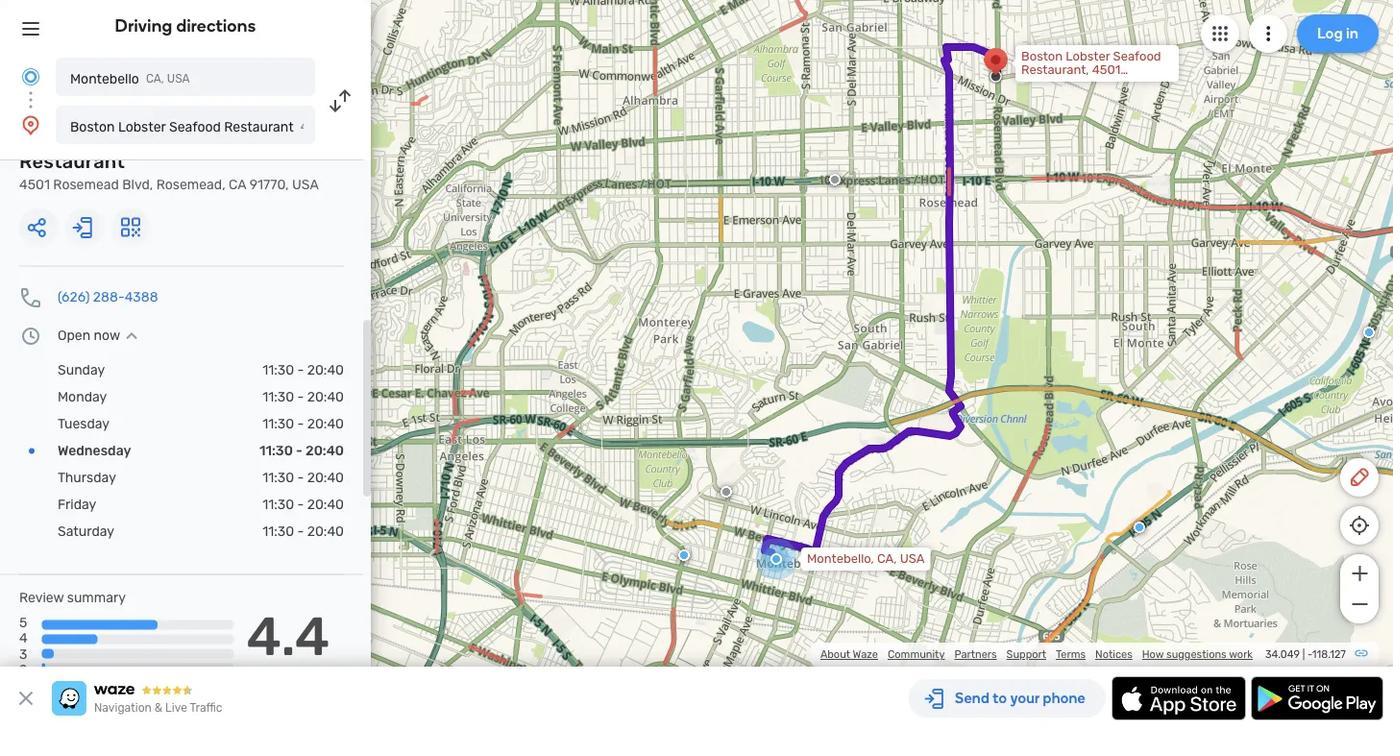 Task type: vqa. For each thing, say whether or not it's contained in the screenshot.
WEDNESDAY
yes



Task type: locate. For each thing, give the bounding box(es) containing it.
0 horizontal spatial police image
[[678, 550, 690, 561]]

0 vertical spatial ca,
[[146, 72, 164, 86]]

restaurant up 91770, on the top of the page
[[224, 119, 294, 135]]

seafood inside boston lobster seafood restaurant button
[[169, 119, 221, 135]]

0 horizontal spatial restaurant
[[19, 150, 125, 173]]

- for sunday
[[297, 362, 304, 378]]

boston for boston lobster seafood restaurant
[[70, 119, 115, 135]]

boston
[[70, 119, 115, 135], [19, 131, 86, 154]]

boston inside boston lobster seafood restaurant 4501 rosemead blvd, rosemead, ca 91770, usa
[[19, 131, 86, 154]]

ca, right montebello, on the bottom of the page
[[877, 552, 897, 567]]

review
[[19, 590, 64, 606]]

20:40 for saturday
[[307, 524, 344, 540]]

(626) 288-4388 link
[[58, 289, 158, 305]]

0 vertical spatial usa
[[167, 72, 190, 86]]

suggestions
[[1167, 648, 1227, 661]]

lobster down montebello ca, usa
[[118, 119, 166, 135]]

20:40
[[307, 362, 344, 378], [307, 389, 344, 405], [307, 416, 344, 432], [306, 443, 344, 459], [307, 470, 344, 486], [307, 497, 344, 513], [307, 524, 344, 540]]

restaurant up rosemead
[[19, 150, 125, 173]]

seafood
[[169, 119, 221, 135], [168, 131, 246, 154]]

montebello
[[70, 71, 139, 86]]

-
[[297, 362, 304, 378], [297, 389, 304, 405], [297, 416, 304, 432], [296, 443, 302, 459], [297, 470, 304, 486], [297, 497, 304, 513], [297, 524, 304, 540], [1308, 648, 1313, 661]]

accident image
[[829, 174, 841, 185]]

2 horizontal spatial usa
[[900, 552, 925, 567]]

1 vertical spatial restaurant
[[19, 150, 125, 173]]

usa right montebello, on the bottom of the page
[[900, 552, 925, 567]]

11:30 for sunday
[[263, 362, 294, 378]]

0 horizontal spatial ca,
[[146, 72, 164, 86]]

20:40 for wednesday
[[306, 443, 344, 459]]

boston lobster seafood restaurant button
[[56, 106, 315, 144]]

partners link
[[955, 648, 997, 661]]

5 4 3 2
[[19, 615, 28, 677]]

about waze community partners support terms notices how suggestions work
[[821, 648, 1253, 661]]

usa up boston lobster seafood restaurant button
[[167, 72, 190, 86]]

1 vertical spatial usa
[[292, 177, 319, 193]]

20:40 for friday
[[307, 497, 344, 513]]

0 horizontal spatial usa
[[167, 72, 190, 86]]

11:30 for saturday
[[263, 524, 294, 540]]

lobster inside boston lobster seafood restaurant button
[[118, 119, 166, 135]]

11:30 - 20:40 for thursday
[[263, 470, 344, 486]]

seafood inside boston lobster seafood restaurant 4501 rosemead blvd, rosemead, ca 91770, usa
[[168, 131, 246, 154]]

chevron up image
[[120, 328, 143, 344]]

11:30 for tuesday
[[263, 416, 294, 432]]

montebello,
[[807, 552, 874, 567]]

lobster
[[118, 119, 166, 135], [91, 131, 163, 154]]

usa inside montebello ca, usa
[[167, 72, 190, 86]]

driving
[[115, 15, 172, 36]]

11:30
[[263, 362, 294, 378], [263, 389, 294, 405], [263, 416, 294, 432], [259, 443, 293, 459], [263, 470, 294, 486], [263, 497, 294, 513], [263, 524, 294, 540]]

police image
[[1364, 327, 1375, 338], [678, 550, 690, 561]]

community link
[[888, 648, 945, 661]]

20:40 for thursday
[[307, 470, 344, 486]]

1 horizontal spatial usa
[[292, 177, 319, 193]]

34.049
[[1265, 648, 1300, 661]]

usa right 91770, on the top of the page
[[292, 177, 319, 193]]

x image
[[14, 687, 37, 710]]

11:30 for thursday
[[263, 470, 294, 486]]

restaurant inside boston lobster seafood restaurant 4501 rosemead blvd, rosemead, ca 91770, usa
[[19, 150, 125, 173]]

0 vertical spatial police image
[[1364, 327, 1375, 338]]

restaurant inside button
[[224, 119, 294, 135]]

11:30 - 20:40 for sunday
[[263, 362, 344, 378]]

lobster up blvd,
[[91, 131, 163, 154]]

2
[[19, 662, 27, 677]]

11:30 - 20:40 for wednesday
[[259, 443, 344, 459]]

notices link
[[1096, 648, 1133, 661]]

4.4
[[247, 605, 330, 668]]

34.049 | -118.127
[[1265, 648, 1346, 661]]

location image
[[19, 113, 42, 136]]

lobster inside boston lobster seafood restaurant 4501 rosemead blvd, rosemead, ca 91770, usa
[[91, 131, 163, 154]]

11:30 - 20:40
[[263, 362, 344, 378], [263, 389, 344, 405], [263, 416, 344, 432], [259, 443, 344, 459], [263, 470, 344, 486], [263, 497, 344, 513], [263, 524, 344, 540]]

notices
[[1096, 648, 1133, 661]]

1 vertical spatial ca,
[[877, 552, 897, 567]]

blvd,
[[122, 177, 153, 193]]

usa
[[167, 72, 190, 86], [292, 177, 319, 193], [900, 552, 925, 567]]

montebello ca, usa
[[70, 71, 190, 86]]

0 vertical spatial restaurant
[[224, 119, 294, 135]]

- for tuesday
[[297, 416, 304, 432]]

2 vertical spatial usa
[[900, 552, 925, 567]]

navigation
[[94, 702, 152, 715]]

boston inside button
[[70, 119, 115, 135]]

sunday
[[58, 362, 105, 378]]

boston for boston lobster seafood restaurant 4501 rosemead blvd, rosemead, ca 91770, usa
[[19, 131, 86, 154]]

ca,
[[146, 72, 164, 86], [877, 552, 897, 567]]

directions
[[176, 15, 256, 36]]

wednesday
[[58, 443, 131, 459]]

boston down montebello
[[70, 119, 115, 135]]

live
[[165, 702, 187, 715]]

ca, inside montebello ca, usa
[[146, 72, 164, 86]]

288-
[[93, 289, 125, 305]]

boston lobster seafood restaurant
[[70, 119, 294, 135]]

work
[[1229, 648, 1253, 661]]

open now button
[[58, 328, 143, 344]]

boston up the 4501
[[19, 131, 86, 154]]

1 horizontal spatial ca,
[[877, 552, 897, 567]]

1 horizontal spatial restaurant
[[224, 119, 294, 135]]

saturday
[[58, 524, 114, 540]]

about waze link
[[821, 648, 878, 661]]

restaurant
[[224, 119, 294, 135], [19, 150, 125, 173]]

about
[[821, 648, 851, 661]]

11:30 - 20:40 for monday
[[263, 389, 344, 405]]

20:40 for sunday
[[307, 362, 344, 378]]

tuesday
[[58, 416, 110, 432]]

community
[[888, 648, 945, 661]]

11:30 for friday
[[263, 497, 294, 513]]

3
[[19, 646, 27, 662]]

terms
[[1056, 648, 1086, 661]]

police image
[[1134, 522, 1145, 533]]

- for friday
[[297, 497, 304, 513]]

navigation & live traffic
[[94, 702, 222, 715]]

ca, right montebello
[[146, 72, 164, 86]]



Task type: describe. For each thing, give the bounding box(es) containing it.
usa inside boston lobster seafood restaurant 4501 rosemead blvd, rosemead, ca 91770, usa
[[292, 177, 319, 193]]

ca
[[229, 177, 246, 193]]

ca, for montebello,
[[877, 552, 897, 567]]

pencil image
[[1348, 466, 1371, 489]]

11:30 - 20:40 for tuesday
[[263, 416, 344, 432]]

11:30 for wednesday
[[259, 443, 293, 459]]

91770,
[[250, 177, 289, 193]]

how
[[1142, 648, 1164, 661]]

restaurant for boston lobster seafood restaurant
[[224, 119, 294, 135]]

118.127
[[1313, 648, 1346, 661]]

lobster for boston lobster seafood restaurant
[[118, 119, 166, 135]]

support
[[1007, 648, 1047, 661]]

usa for montebello
[[167, 72, 190, 86]]

zoom in image
[[1348, 562, 1372, 585]]

friday
[[58, 497, 96, 513]]

11:30 - 20:40 for friday
[[263, 497, 344, 513]]

now
[[94, 328, 120, 344]]

review summary
[[19, 590, 126, 606]]

- for monday
[[297, 389, 304, 405]]

restaurant for boston lobster seafood restaurant 4501 rosemead blvd, rosemead, ca 91770, usa
[[19, 150, 125, 173]]

open now
[[58, 328, 120, 344]]

current location image
[[19, 65, 42, 88]]

20:40 for monday
[[307, 389, 344, 405]]

1 horizontal spatial police image
[[1364, 327, 1375, 338]]

(626) 288-4388
[[58, 289, 158, 305]]

boston lobster seafood restaurant 4501 rosemead blvd, rosemead, ca 91770, usa
[[19, 131, 319, 193]]

thursday
[[58, 470, 116, 486]]

1 vertical spatial police image
[[678, 550, 690, 561]]

4
[[19, 631, 28, 646]]

clock image
[[19, 324, 42, 347]]

terms link
[[1056, 648, 1086, 661]]

4501
[[19, 177, 50, 193]]

traffic
[[190, 702, 222, 715]]

ca, for montebello
[[146, 72, 164, 86]]

usa for montebello,
[[900, 552, 925, 567]]

4388
[[125, 289, 158, 305]]

driving directions
[[115, 15, 256, 36]]

waze
[[853, 648, 878, 661]]

rosemead,
[[156, 177, 226, 193]]

open
[[58, 328, 90, 344]]

(626)
[[58, 289, 90, 305]]

lobster for boston lobster seafood restaurant 4501 rosemead blvd, rosemead, ca 91770, usa
[[91, 131, 163, 154]]

accident image
[[721, 486, 732, 498]]

how suggestions work link
[[1142, 648, 1253, 661]]

5
[[19, 615, 27, 631]]

partners
[[955, 648, 997, 661]]

support link
[[1007, 648, 1047, 661]]

link image
[[1354, 646, 1369, 661]]

- for wednesday
[[296, 443, 302, 459]]

- for saturday
[[297, 524, 304, 540]]

&
[[155, 702, 163, 715]]

montebello, ca, usa
[[807, 552, 925, 567]]

20:40 for tuesday
[[307, 416, 344, 432]]

11:30 for monday
[[263, 389, 294, 405]]

monday
[[58, 389, 107, 405]]

|
[[1303, 648, 1305, 661]]

11:30 - 20:40 for saturday
[[263, 524, 344, 540]]

rosemead
[[53, 177, 119, 193]]

seafood for boston lobster seafood restaurant 4501 rosemead blvd, rosemead, ca 91770, usa
[[168, 131, 246, 154]]

call image
[[19, 286, 42, 309]]

zoom out image
[[1348, 593, 1372, 616]]

- for thursday
[[297, 470, 304, 486]]

seafood for boston lobster seafood restaurant
[[169, 119, 221, 135]]

summary
[[67, 590, 126, 606]]



